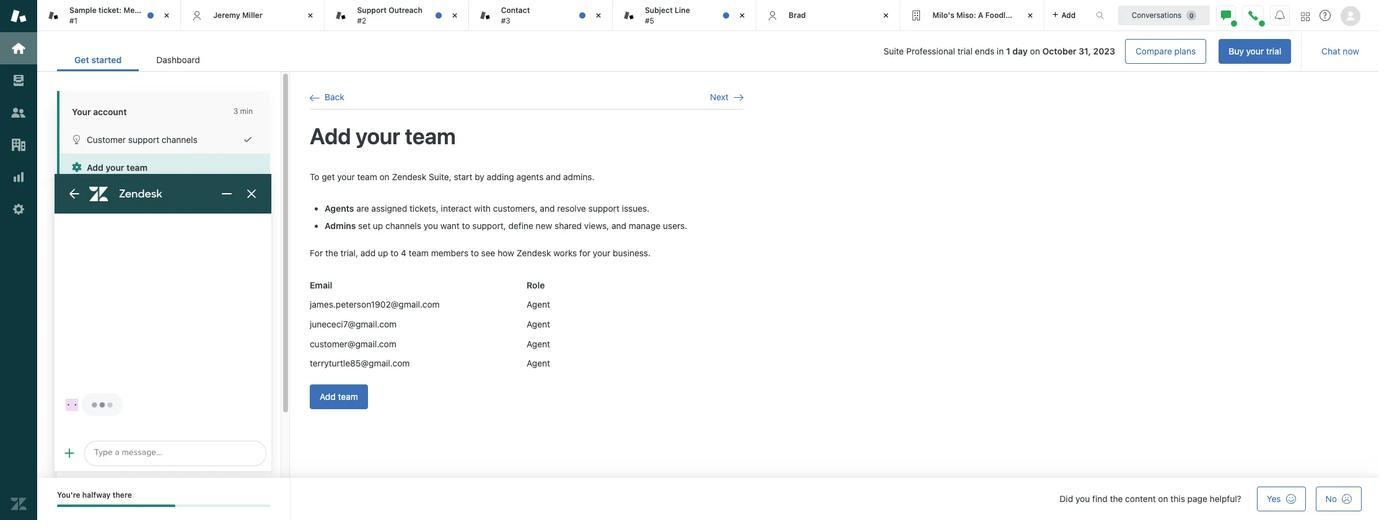 Task type: describe. For each thing, give the bounding box(es) containing it.
next button
[[710, 92, 744, 103]]

subsidiary
[[1016, 10, 1055, 20]]

5 heading from the top
[[57, 361, 270, 404]]

you inside footer
[[1076, 494, 1090, 504]]

2023
[[1093, 46, 1115, 56]]

organizations image
[[11, 137, 27, 153]]

page
[[1188, 494, 1208, 504]]

milo's miso: a foodlez subsidiary
[[933, 10, 1055, 20]]

close image for support outreach
[[448, 9, 461, 22]]

notifications image
[[1275, 10, 1285, 20]]

helpful?
[[1210, 494, 1242, 504]]

31,
[[1079, 46, 1091, 56]]

compare
[[1136, 46, 1172, 56]]

day
[[1013, 46, 1028, 56]]

started
[[91, 55, 122, 65]]

tabs tab list
[[37, 0, 1083, 31]]

close image for sample ticket: meet the ticket
[[161, 9, 173, 22]]

role
[[527, 280, 545, 290]]

october
[[1043, 46, 1077, 56]]

section containing suite professional trial ends in
[[227, 39, 1292, 64]]

milo's
[[933, 10, 955, 20]]

0 vertical spatial up
[[373, 221, 383, 231]]

shared
[[555, 221, 582, 231]]

james.peterson1902@gmail.com
[[310, 300, 440, 310]]

your account
[[72, 107, 127, 117]]

in
[[997, 46, 1004, 56]]

outreach
[[389, 6, 423, 15]]

views image
[[11, 73, 27, 89]]

admins.
[[563, 171, 595, 182]]

add your team inside button
[[87, 162, 148, 173]]

add for add team button
[[320, 391, 336, 402]]

trial for professional
[[958, 46, 973, 56]]

the for sample ticket: meet the ticket #1
[[144, 6, 156, 15]]

tab containing contact
[[469, 0, 613, 31]]

7 heading from the top
[[57, 447, 270, 492]]

reporting image
[[11, 169, 27, 185]]

customers,
[[493, 203, 538, 214]]

2 close image from the left
[[592, 9, 605, 22]]

sample
[[69, 6, 97, 15]]

support inside region
[[588, 203, 620, 214]]

1 horizontal spatial to
[[462, 221, 470, 231]]

0 horizontal spatial you
[[424, 221, 438, 231]]

agents
[[517, 171, 544, 182]]

your account heading
[[57, 91, 270, 126]]

content
[[1125, 494, 1156, 504]]

team down customer support channels at left
[[127, 162, 148, 173]]

subject line #5
[[645, 6, 690, 25]]

tickets,
[[410, 203, 439, 214]]

account
[[93, 107, 127, 117]]

2 horizontal spatial to
[[471, 248, 479, 259]]

define
[[508, 221, 533, 231]]

how
[[498, 248, 514, 259]]

tab containing subject line
[[613, 0, 757, 31]]

yes
[[1267, 494, 1281, 504]]

compare plans button
[[1125, 39, 1207, 64]]

add inside add popup button
[[1062, 10, 1076, 20]]

agents
[[325, 203, 354, 214]]

support inside button
[[128, 134, 159, 145]]

members
[[431, 248, 469, 259]]

agents are assigned tickets, interact with customers, and resolve support issues.
[[325, 203, 650, 214]]

ends
[[975, 46, 995, 56]]

see
[[481, 248, 495, 259]]

new
[[536, 221, 552, 231]]

for the trial, add up to 4 team members to see how zendesk works for your business.
[[310, 248, 651, 259]]

users.
[[663, 221, 687, 231]]

zendesk products image
[[1301, 12, 1310, 21]]

get
[[74, 55, 89, 65]]

button displays agent's chat status as online. image
[[1221, 10, 1231, 20]]

to
[[310, 171, 319, 182]]

agent for terryturtle85@gmail.com
[[527, 358, 550, 369]]

progress bar image
[[57, 505, 175, 508]]

get help image
[[1320, 10, 1331, 21]]

team right 4
[[409, 248, 429, 259]]

add your team button
[[59, 154, 270, 182]]

contact #3
[[501, 6, 530, 25]]

October 31, 2023 text field
[[1043, 46, 1115, 56]]

4 heading from the top
[[57, 319, 270, 361]]

by
[[475, 171, 485, 182]]

admins set up channels you want to support, define new shared views, and manage users.
[[325, 221, 687, 231]]

assigned
[[371, 203, 407, 214]]

sample ticket: meet the ticket #1
[[69, 6, 178, 25]]

no
[[1326, 494, 1337, 504]]

chat
[[1322, 46, 1341, 56]]

you're
[[57, 491, 80, 500]]

main element
[[0, 0, 37, 521]]

want
[[440, 221, 460, 231]]

interact
[[441, 203, 472, 214]]

your
[[72, 107, 91, 117]]

2 heading from the top
[[57, 231, 270, 276]]

did you find the content on this page helpful?
[[1060, 494, 1242, 504]]

chat now
[[1322, 46, 1360, 56]]

trial,
[[341, 248, 358, 259]]

close image inside brad tab
[[880, 9, 893, 22]]

customer support channels
[[87, 134, 198, 145]]

next
[[710, 92, 729, 102]]

add button
[[1045, 0, 1083, 30]]

milo's miso: a foodlez subsidiary tab
[[901, 0, 1055, 31]]

there
[[113, 491, 132, 500]]

1 vertical spatial up
[[378, 248, 388, 259]]

back button
[[310, 92, 344, 103]]

ticket
[[158, 6, 178, 15]]

zendesk support image
[[11, 8, 27, 24]]

manage
[[629, 221, 661, 231]]

customer
[[87, 134, 126, 145]]

add team
[[320, 391, 358, 402]]

footer containing did you find the content on this page helpful?
[[37, 478, 1379, 521]]

for
[[579, 248, 591, 259]]

get started image
[[11, 40, 27, 56]]

jeremy miller
[[213, 10, 263, 20]]

foodlez
[[986, 10, 1014, 20]]

zendesk image
[[11, 496, 27, 512]]

1
[[1006, 46, 1011, 56]]

team inside "content-title" region
[[405, 123, 456, 150]]

you're halfway there
[[57, 491, 132, 500]]

#3
[[501, 16, 510, 25]]

1 vertical spatial zendesk
[[517, 248, 551, 259]]

#1
[[69, 16, 78, 25]]

email
[[310, 280, 332, 290]]

3 heading from the top
[[57, 276, 270, 319]]



Task type: locate. For each thing, give the bounding box(es) containing it.
to left see at the left of page
[[471, 248, 479, 259]]

0 horizontal spatial on
[[380, 171, 390, 182]]

customers image
[[11, 105, 27, 121]]

2 agent from the top
[[527, 319, 550, 330]]

1 vertical spatial add
[[361, 248, 376, 259]]

get started
[[74, 55, 122, 65]]

1 horizontal spatial trial
[[1267, 46, 1282, 56]]

a
[[978, 10, 984, 20]]

team down 'terryturtle85@gmail.com'
[[338, 391, 358, 402]]

trial left ends
[[958, 46, 973, 56]]

3 agent from the top
[[527, 339, 550, 349]]

channels
[[162, 134, 198, 145], [386, 221, 421, 231]]

tab list
[[57, 48, 217, 71]]

up
[[373, 221, 383, 231], [378, 248, 388, 259]]

add
[[310, 123, 351, 150], [87, 162, 103, 173], [320, 391, 336, 402]]

you right did
[[1076, 494, 1090, 504]]

2 horizontal spatial the
[[1110, 494, 1123, 504]]

jeremy
[[213, 10, 240, 20]]

channels inside 'customer support channels' button
[[162, 134, 198, 145]]

close image inside jeremy miller tab
[[305, 9, 317, 22]]

business.
[[613, 248, 651, 259]]

1 horizontal spatial close image
[[448, 9, 461, 22]]

0 horizontal spatial close image
[[161, 9, 173, 22]]

meet
[[124, 6, 142, 15]]

to right want
[[462, 221, 470, 231]]

and
[[546, 171, 561, 182], [540, 203, 555, 214], [612, 221, 627, 231]]

#5
[[645, 16, 654, 25]]

0 horizontal spatial trial
[[958, 46, 973, 56]]

dashboard
[[156, 55, 200, 65]]

trial for your
[[1267, 46, 1282, 56]]

4 close image from the left
[[1024, 9, 1036, 22]]

1 horizontal spatial on
[[1030, 46, 1040, 56]]

0 vertical spatial on
[[1030, 46, 1040, 56]]

1 horizontal spatial you
[[1076, 494, 1090, 504]]

2 trial from the left
[[1267, 46, 1282, 56]]

up left 4
[[378, 248, 388, 259]]

subject
[[645, 6, 673, 15]]

trial inside buy your trial button
[[1267, 46, 1282, 56]]

set
[[358, 221, 371, 231]]

channels up add your team button
[[162, 134, 198, 145]]

0 vertical spatial add
[[310, 123, 351, 150]]

close image left the #2
[[305, 9, 317, 22]]

issues.
[[622, 203, 650, 214]]

#2
[[357, 16, 366, 25]]

close image inside milo's miso: a foodlez subsidiary tab
[[1024, 9, 1036, 22]]

1 vertical spatial and
[[540, 203, 555, 214]]

1 heading from the top
[[57, 187, 270, 231]]

0 horizontal spatial to
[[391, 248, 399, 259]]

3 tab from the left
[[469, 0, 613, 31]]

add right subsidiary at the right of the page
[[1062, 10, 1076, 20]]

0 horizontal spatial zendesk
[[392, 171, 426, 182]]

buy
[[1229, 46, 1244, 56]]

1 horizontal spatial add
[[1062, 10, 1076, 20]]

2 tab from the left
[[325, 0, 469, 31]]

agent for customer@gmail.com
[[527, 339, 550, 349]]

add your team
[[310, 123, 456, 150], [87, 162, 148, 173]]

and right views,
[[612, 221, 627, 231]]

buy your trial button
[[1219, 39, 1292, 64]]

to get your team on zendesk suite, start by adding agents and admins.
[[310, 171, 595, 182]]

4
[[401, 248, 406, 259]]

3
[[233, 107, 238, 116]]

close image
[[305, 9, 317, 22], [592, 9, 605, 22], [736, 9, 749, 22], [1024, 9, 1036, 22]]

chat now button
[[1312, 39, 1370, 64]]

yes button
[[1257, 487, 1306, 512]]

terryturtle85@gmail.com
[[310, 358, 410, 369]]

0 vertical spatial add your team
[[310, 123, 456, 150]]

footer
[[37, 478, 1379, 521]]

customer support channels button
[[59, 126, 270, 154]]

team up suite, at the top
[[405, 123, 456, 150]]

support up add your team button
[[128, 134, 159, 145]]

content-title region
[[310, 122, 744, 151]]

0 horizontal spatial add your team
[[87, 162, 148, 173]]

you down tickets,
[[424, 221, 438, 231]]

your inside 'section'
[[1247, 46, 1264, 56]]

the right for
[[325, 248, 338, 259]]

team
[[405, 123, 456, 150], [127, 162, 148, 173], [357, 171, 377, 182], [409, 248, 429, 259], [338, 391, 358, 402]]

tab containing sample ticket: meet the ticket
[[37, 0, 181, 31]]

add team button
[[310, 385, 368, 409]]

1 trial from the left
[[958, 46, 973, 56]]

close image left "brad"
[[736, 9, 749, 22]]

the right find
[[1110, 494, 1123, 504]]

admins
[[325, 221, 356, 231]]

add right trial,
[[361, 248, 376, 259]]

0 horizontal spatial support
[[128, 134, 159, 145]]

junececi7@gmail.com
[[310, 319, 397, 330]]

section
[[227, 39, 1292, 64]]

6 heading from the top
[[57, 404, 270, 447]]

add down back button
[[310, 123, 351, 150]]

your inside "content-title" region
[[356, 123, 400, 150]]

admin image
[[11, 201, 27, 218]]

and right agents
[[546, 171, 561, 182]]

1 vertical spatial channels
[[386, 221, 421, 231]]

suite professional trial ends in 1 day on october 31, 2023
[[884, 46, 1115, 56]]

the for did you find the content on this page helpful?
[[1110, 494, 1123, 504]]

tab
[[37, 0, 181, 31], [325, 0, 469, 31], [469, 0, 613, 31], [613, 0, 757, 31]]

add down 'terryturtle85@gmail.com'
[[320, 391, 336, 402]]

on
[[1030, 46, 1040, 56], [380, 171, 390, 182], [1158, 494, 1168, 504]]

add inside "content-title" region
[[310, 123, 351, 150]]

2 horizontal spatial on
[[1158, 494, 1168, 504]]

this
[[1171, 494, 1185, 504]]

add your team inside "content-title" region
[[310, 123, 456, 150]]

works
[[554, 248, 577, 259]]

2 vertical spatial on
[[1158, 494, 1168, 504]]

1 vertical spatial on
[[380, 171, 390, 182]]

4 agent from the top
[[527, 358, 550, 369]]

did
[[1060, 494, 1073, 504]]

agent for james.peterson1902@gmail.com
[[527, 300, 550, 310]]

halfway
[[82, 491, 111, 500]]

1 vertical spatial support
[[588, 203, 620, 214]]

the right meet at the top left of page
[[144, 6, 156, 15]]

3 min
[[233, 107, 253, 116]]

1 close image from the left
[[305, 9, 317, 22]]

0 horizontal spatial the
[[144, 6, 156, 15]]

0 vertical spatial you
[[424, 221, 438, 231]]

team up are on the top left of page
[[357, 171, 377, 182]]

buy your trial
[[1229, 46, 1282, 56]]

add inside region
[[320, 391, 336, 402]]

4 tab from the left
[[613, 0, 757, 31]]

dashboard tab
[[139, 48, 217, 71]]

3 close image from the left
[[880, 9, 893, 22]]

tab list containing get started
[[57, 48, 217, 71]]

plans
[[1175, 46, 1196, 56]]

compare plans
[[1136, 46, 1196, 56]]

0 horizontal spatial add
[[361, 248, 376, 259]]

agent for junececi7@gmail.com
[[527, 319, 550, 330]]

the inside footer
[[1110, 494, 1123, 504]]

0 vertical spatial add
[[1062, 10, 1076, 20]]

1 horizontal spatial add your team
[[310, 123, 456, 150]]

1 agent from the top
[[527, 300, 550, 310]]

1 horizontal spatial channels
[[386, 221, 421, 231]]

customer@gmail.com
[[310, 339, 396, 349]]

heading
[[57, 187, 270, 231], [57, 231, 270, 276], [57, 276, 270, 319], [57, 319, 270, 361], [57, 361, 270, 404], [57, 404, 270, 447], [57, 447, 270, 492]]

2 vertical spatial add
[[320, 391, 336, 402]]

2 vertical spatial and
[[612, 221, 627, 231]]

back
[[325, 92, 344, 102]]

no button
[[1316, 487, 1362, 512]]

1 horizontal spatial the
[[325, 248, 338, 259]]

you
[[424, 221, 438, 231], [1076, 494, 1090, 504]]

1 tab from the left
[[37, 0, 181, 31]]

close image right the "outreach"
[[448, 9, 461, 22]]

0 horizontal spatial channels
[[162, 134, 198, 145]]

region containing to get your team on zendesk suite, start by adding agents and admins.
[[310, 171, 744, 424]]

3 close image from the left
[[736, 9, 749, 22]]

1 horizontal spatial zendesk
[[517, 248, 551, 259]]

the inside sample ticket: meet the ticket #1
[[144, 6, 156, 15]]

trial
[[958, 46, 973, 56], [1267, 46, 1282, 56]]

zendesk left suite, at the top
[[392, 171, 426, 182]]

1 vertical spatial add
[[87, 162, 103, 173]]

close image up suite
[[880, 9, 893, 22]]

region
[[310, 171, 744, 424]]

trial down notifications image
[[1267, 46, 1282, 56]]

1 horizontal spatial support
[[588, 203, 620, 214]]

progress-bar progress bar
[[57, 505, 270, 508]]

start
[[454, 171, 472, 182]]

to left 4
[[391, 248, 399, 259]]

zendesk right how
[[517, 248, 551, 259]]

agent
[[527, 300, 550, 310], [527, 319, 550, 330], [527, 339, 550, 349], [527, 358, 550, 369]]

professional
[[906, 46, 955, 56]]

close image right meet at the top left of page
[[161, 9, 173, 22]]

add down customer on the left of page
[[87, 162, 103, 173]]

support
[[128, 134, 159, 145], [588, 203, 620, 214]]

are
[[356, 203, 369, 214]]

tab containing support outreach
[[325, 0, 469, 31]]

add
[[1062, 10, 1076, 20], [361, 248, 376, 259]]

support up views,
[[588, 203, 620, 214]]

find
[[1093, 494, 1108, 504]]

1 vertical spatial you
[[1076, 494, 1090, 504]]

support,
[[472, 221, 506, 231]]

brad
[[789, 10, 806, 20]]

1 close image from the left
[[161, 9, 173, 22]]

2 vertical spatial the
[[1110, 494, 1123, 504]]

close image left #5
[[592, 9, 605, 22]]

2 horizontal spatial close image
[[880, 9, 893, 22]]

1 vertical spatial add your team
[[87, 162, 148, 173]]

up right set
[[373, 221, 383, 231]]

adding
[[487, 171, 514, 182]]

on right day
[[1030, 46, 1040, 56]]

0 vertical spatial zendesk
[[392, 171, 426, 182]]

channels down the assigned
[[386, 221, 421, 231]]

0 vertical spatial channels
[[162, 134, 198, 145]]

contact
[[501, 6, 530, 15]]

brad tab
[[757, 0, 901, 31]]

jeremy miller tab
[[181, 0, 325, 31]]

close image right foodlez
[[1024, 9, 1036, 22]]

2 close image from the left
[[448, 9, 461, 22]]

conversations
[[1132, 10, 1182, 20]]

miso:
[[957, 10, 976, 20]]

zendesk
[[392, 171, 426, 182], [517, 248, 551, 259]]

on up the assigned
[[380, 171, 390, 182]]

get
[[322, 171, 335, 182]]

min
[[240, 107, 253, 116]]

0 vertical spatial and
[[546, 171, 561, 182]]

on left this
[[1158, 494, 1168, 504]]

add for "content-title" region
[[310, 123, 351, 150]]

0 vertical spatial support
[[128, 134, 159, 145]]

and up new
[[540, 203, 555, 214]]

close image
[[161, 9, 173, 22], [448, 9, 461, 22], [880, 9, 893, 22]]

0 vertical spatial the
[[144, 6, 156, 15]]

1 vertical spatial the
[[325, 248, 338, 259]]

now
[[1343, 46, 1360, 56]]



Task type: vqa. For each thing, say whether or not it's contained in the screenshot.
Morrel
no



